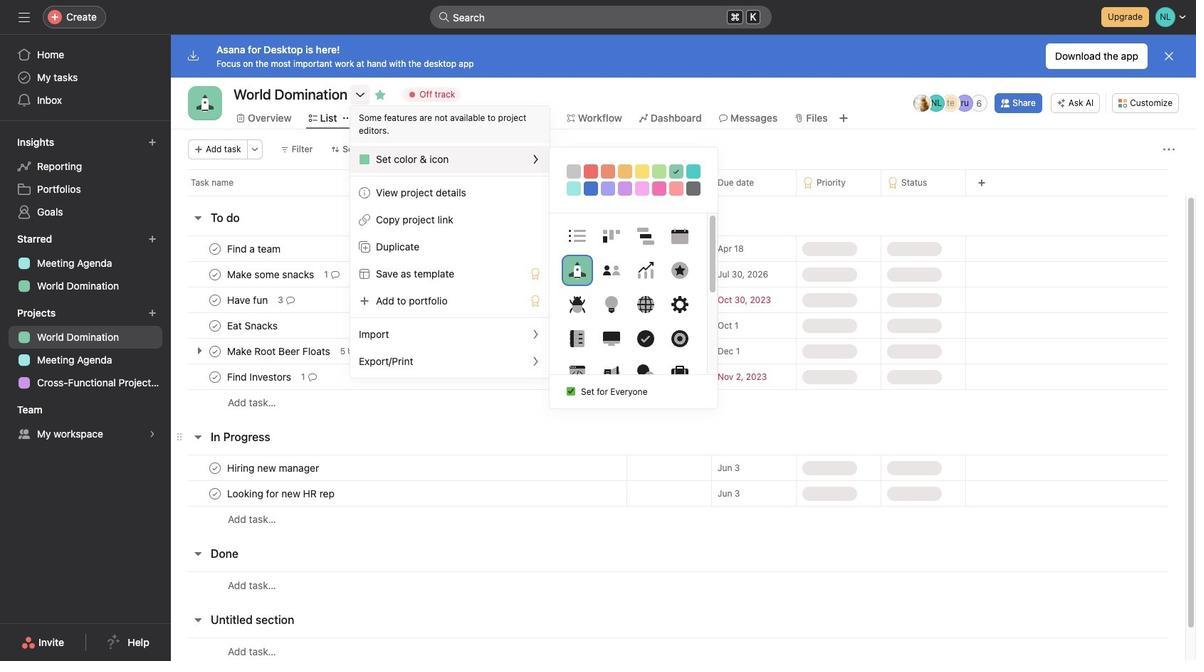 Task type: describe. For each thing, give the bounding box(es) containing it.
mark complete checkbox for task name text field within find a team cell
[[207, 240, 224, 257]]

header in progress tree grid
[[171, 455, 1186, 533]]

briefcase image
[[671, 365, 688, 382]]

projects element
[[0, 301, 171, 397]]

light bulb image
[[603, 296, 620, 313]]

have fun cell
[[171, 287, 627, 313]]

mark complete checkbox for the have fun cell
[[207, 292, 224, 309]]

new insights image
[[148, 138, 157, 147]]

people image
[[603, 262, 620, 279]]

mark complete checkbox for task name text box in the hiring new manager cell
[[207, 460, 224, 477]]

1 collapse task list for this group image from the top
[[192, 212, 204, 224]]

html image
[[569, 365, 586, 382]]

teams element
[[0, 397, 171, 449]]

add tab image
[[838, 113, 849, 124]]

mark complete checkbox for eat snacks cell
[[207, 317, 224, 334]]

star image
[[671, 262, 688, 279]]

megaphone image
[[603, 365, 620, 382]]

task name text field for the have fun cell
[[224, 293, 272, 307]]

add items to starred image
[[148, 235, 157, 244]]

prominent image
[[439, 11, 450, 23]]

gear image
[[671, 296, 688, 313]]

new project or portfolio image
[[148, 309, 157, 318]]

computer image
[[603, 330, 620, 348]]

mark complete checkbox for find investors cell
[[207, 369, 224, 386]]

bug image
[[569, 296, 586, 313]]

eat snacks cell
[[171, 313, 627, 339]]

mark complete image for task name text box within the find investors cell
[[207, 369, 224, 386]]

collapse task list for this group image
[[192, 432, 204, 443]]

expand subtask list for the task make root beer floats image
[[194, 345, 205, 357]]

mark complete image for task name text field inside the the have fun cell
[[207, 292, 224, 309]]

timeline image
[[637, 228, 654, 245]]

mark complete checkbox inside the make root beer floats cell
[[207, 343, 224, 360]]

graph image
[[637, 262, 654, 279]]

global element
[[0, 35, 171, 120]]

task name text field for hiring new manager cell at the bottom of page
[[224, 461, 323, 475]]

mark complete checkbox for looking for new hr rep cell
[[207, 485, 224, 502]]

3 comments image
[[286, 296, 295, 304]]

find a team cell
[[171, 236, 627, 262]]

mark complete image
[[207, 460, 224, 477]]

task name text field for eat snacks cell
[[224, 319, 282, 333]]

calendar image
[[671, 228, 688, 245]]

5 subtasks image
[[348, 347, 357, 356]]

board image
[[603, 228, 620, 245]]

insights element
[[0, 130, 171, 226]]

target image
[[671, 330, 688, 348]]

task name text field for 'make some snacks' cell
[[224, 267, 318, 282]]



Task type: vqa. For each thing, say whether or not it's contained in the screenshot.
Eat Snacks cell Task name text field
yes



Task type: locate. For each thing, give the bounding box(es) containing it.
mark complete image for task name text field in looking for new hr rep cell
[[207, 485, 224, 502]]

2 task name text field from the top
[[224, 267, 318, 282]]

1 comment image for find investors cell
[[308, 373, 317, 381]]

check image
[[637, 330, 654, 348]]

mark complete checkbox inside 'make some snacks' cell
[[207, 266, 224, 283]]

mark complete image inside find investors cell
[[207, 369, 224, 386]]

0 horizontal spatial 1 comment image
[[308, 373, 317, 381]]

task name text field for find a team cell
[[224, 242, 285, 256]]

Task name text field
[[224, 344, 335, 359], [224, 370, 296, 384], [224, 461, 323, 475]]

1 vertical spatial task name text field
[[224, 370, 296, 384]]

show options image
[[355, 89, 366, 100]]

1 task name text field from the top
[[224, 242, 285, 256]]

menu item
[[350, 146, 550, 173]]

mark complete checkbox inside eat snacks cell
[[207, 317, 224, 334]]

3 task name text field from the top
[[224, 461, 323, 475]]

rocket image
[[197, 95, 214, 112]]

3 task name text field from the top
[[224, 293, 272, 307]]

mark complete checkbox for task name text field in the 'make some snacks' cell
[[207, 266, 224, 283]]

2 vertical spatial collapse task list for this group image
[[192, 615, 204, 626]]

2 collapse task list for this group image from the top
[[192, 548, 204, 560]]

rocket image
[[569, 262, 586, 279]]

2 task name text field from the top
[[224, 370, 296, 384]]

1 mark complete checkbox from the top
[[207, 292, 224, 309]]

mark complete image inside eat snacks cell
[[207, 317, 224, 334]]

mark complete checkbox inside the have fun cell
[[207, 292, 224, 309]]

task name text field inside hiring new manager cell
[[224, 461, 323, 475]]

mark complete image for task name text field in the 'make some snacks' cell
[[207, 266, 224, 283]]

chat bubbles image
[[637, 365, 654, 382]]

1 vertical spatial collapse task list for this group image
[[192, 548, 204, 560]]

0 vertical spatial 1 comment image
[[331, 270, 340, 279]]

more actions image
[[1164, 144, 1175, 155]]

2 mark complete checkbox from the top
[[207, 317, 224, 334]]

0 vertical spatial task name text field
[[224, 344, 335, 359]]

task name text field inside 'make some snacks' cell
[[224, 267, 318, 282]]

make root beer floats cell
[[171, 338, 627, 365]]

2 mark complete image from the top
[[207, 266, 224, 283]]

menu
[[350, 106, 550, 378]]

2 vertical spatial task name text field
[[224, 461, 323, 475]]

task name text field inside find investors cell
[[224, 370, 296, 384]]

Task name text field
[[224, 242, 285, 256], [224, 267, 318, 282], [224, 293, 272, 307], [224, 319, 282, 333], [224, 487, 339, 501]]

4 mark complete image from the top
[[207, 317, 224, 334]]

task name text field for looking for new hr rep cell
[[224, 487, 339, 501]]

looking for new hr rep cell
[[171, 481, 627, 507]]

remove from starred image
[[375, 89, 386, 100]]

Mark complete checkbox
[[207, 292, 224, 309], [207, 317, 224, 334], [207, 369, 224, 386], [207, 485, 224, 502]]

3 mark complete checkbox from the top
[[207, 369, 224, 386]]

tab actions image
[[343, 114, 352, 122]]

collapse task list for this group image
[[192, 212, 204, 224], [192, 548, 204, 560], [192, 615, 204, 626]]

mark complete image
[[207, 240, 224, 257], [207, 266, 224, 283], [207, 292, 224, 309], [207, 317, 224, 334], [207, 343, 224, 360], [207, 369, 224, 386], [207, 485, 224, 502]]

3 mark complete checkbox from the top
[[207, 343, 224, 360]]

1 comment image for 'make some snacks' cell
[[331, 270, 340, 279]]

notebook image
[[569, 330, 586, 348]]

header to do tree grid
[[171, 236, 1186, 416]]

Search tasks, projects, and more text field
[[430, 6, 772, 28]]

find investors cell
[[171, 364, 627, 390]]

task name text field inside eat snacks cell
[[224, 319, 282, 333]]

4 task name text field from the top
[[224, 319, 282, 333]]

1 horizontal spatial 1 comment image
[[331, 270, 340, 279]]

see details, my workspace image
[[148, 430, 157, 439]]

mark complete image inside the make root beer floats cell
[[207, 343, 224, 360]]

1 vertical spatial 1 comment image
[[308, 373, 317, 381]]

4 mark complete checkbox from the top
[[207, 460, 224, 477]]

4 mark complete checkbox from the top
[[207, 485, 224, 502]]

2 mark complete checkbox from the top
[[207, 266, 224, 283]]

1 mark complete checkbox from the top
[[207, 240, 224, 257]]

1 mark complete image from the top
[[207, 240, 224, 257]]

7 mark complete image from the top
[[207, 485, 224, 502]]

row
[[171, 170, 1196, 196], [188, 195, 1169, 197], [171, 236, 1186, 262], [171, 261, 1186, 288], [171, 287, 1186, 313], [171, 313, 1186, 339], [171, 338, 1186, 365], [171, 364, 1186, 390], [171, 390, 1186, 416], [171, 455, 1186, 481], [171, 481, 1186, 507], [171, 506, 1186, 533], [171, 572, 1186, 599], [171, 638, 1186, 662]]

task name text field inside find a team cell
[[224, 242, 285, 256]]

1 comment image
[[331, 270, 340, 279], [308, 373, 317, 381]]

starred element
[[0, 226, 171, 301]]

mark complete image for task name text field within find a team cell
[[207, 240, 224, 257]]

None field
[[430, 6, 772, 28]]

more actions image
[[250, 145, 259, 154]]

mark complete image inside looking for new hr rep cell
[[207, 485, 224, 502]]

mark complete image for task name text field inside the eat snacks cell
[[207, 317, 224, 334]]

3 mark complete image from the top
[[207, 292, 224, 309]]

6 mark complete image from the top
[[207, 369, 224, 386]]

task name text field for find investors cell
[[224, 370, 296, 384]]

5 task name text field from the top
[[224, 487, 339, 501]]

hide sidebar image
[[19, 11, 30, 23]]

dismiss image
[[1164, 51, 1175, 62]]

mark complete checkbox inside looking for new hr rep cell
[[207, 485, 224, 502]]

5 mark complete image from the top
[[207, 343, 224, 360]]

mark complete image inside 'make some snacks' cell
[[207, 266, 224, 283]]

task name text field inside the have fun cell
[[224, 293, 272, 307]]

mark complete checkbox inside hiring new manager cell
[[207, 460, 224, 477]]

mark complete image inside the have fun cell
[[207, 292, 224, 309]]

list image
[[569, 228, 586, 245]]

3 collapse task list for this group image from the top
[[192, 615, 204, 626]]

mark complete image inside find a team cell
[[207, 240, 224, 257]]

task name text field inside the make root beer floats cell
[[224, 344, 335, 359]]

mark complete checkbox inside find a team cell
[[207, 240, 224, 257]]

make some snacks cell
[[171, 261, 627, 288]]

globe image
[[637, 296, 654, 313]]

add field image
[[978, 179, 986, 187]]

task name text field inside looking for new hr rep cell
[[224, 487, 339, 501]]

hiring new manager cell
[[171, 455, 627, 481]]

mark complete checkbox inside find investors cell
[[207, 369, 224, 386]]

1 task name text field from the top
[[224, 344, 335, 359]]

None checkbox
[[567, 388, 575, 396]]

0 vertical spatial collapse task list for this group image
[[192, 212, 204, 224]]

Mark complete checkbox
[[207, 240, 224, 257], [207, 266, 224, 283], [207, 343, 224, 360], [207, 460, 224, 477]]



